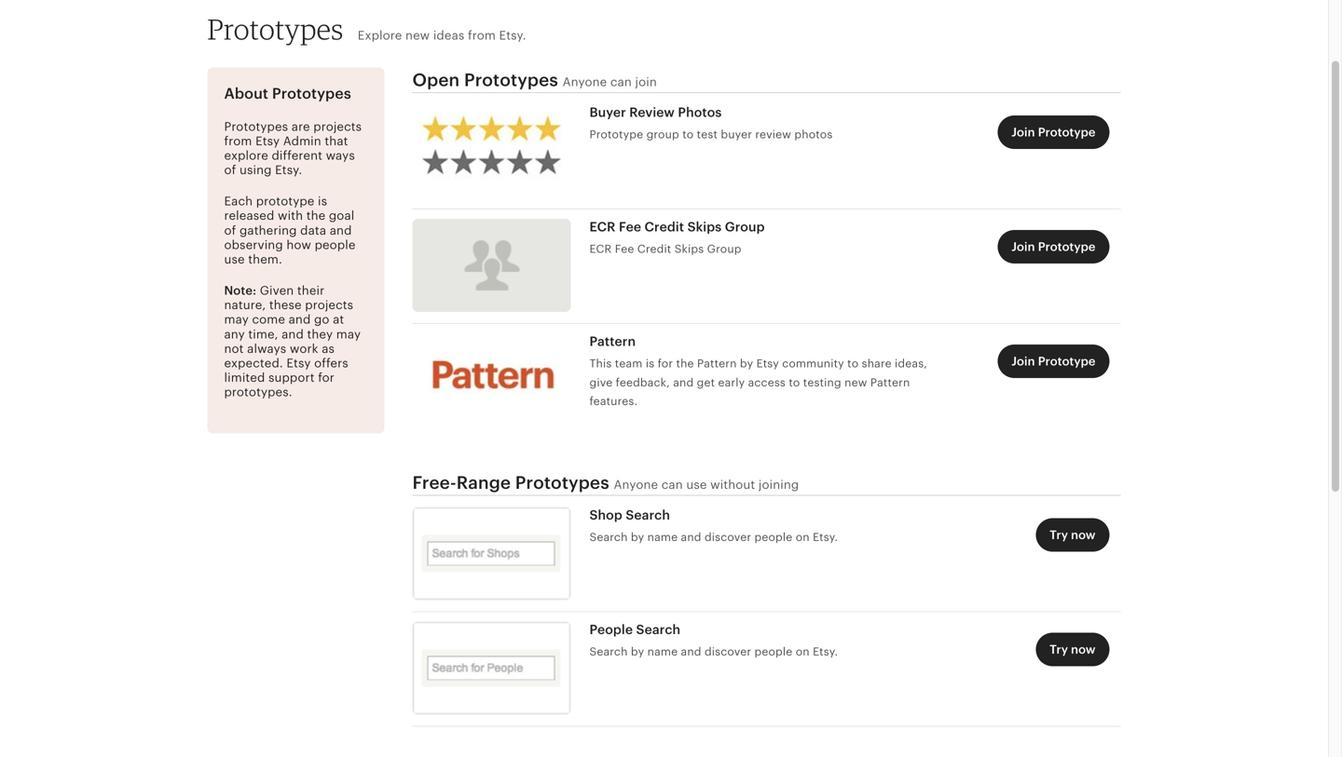 Task type: locate. For each thing, give the bounding box(es) containing it.
for down offers
[[318, 371, 335, 385]]

try for shop search
[[1050, 529, 1068, 543]]

projects inside prototypes are projects from etsy admin that explore different ways of using etsy.
[[314, 120, 362, 134]]

expected.
[[224, 357, 283, 371]]

projects
[[314, 120, 362, 134], [305, 298, 354, 312]]

0 vertical spatial try
[[1050, 529, 1068, 543]]

skips down ecr fee credit skips group link
[[675, 243, 704, 255]]

explore
[[358, 29, 402, 43]]

0 vertical spatial join prototype link
[[998, 116, 1110, 149]]

0 horizontal spatial to
[[683, 128, 694, 141]]

search
[[626, 508, 670, 523], [590, 531, 628, 544], [636, 623, 681, 638], [590, 646, 628, 659]]

etsy. inside the people search search by name and discover people on etsy.
[[813, 646, 838, 659]]

2 vertical spatial pattern
[[871, 376, 910, 389]]

0 vertical spatial fee
[[619, 219, 642, 234]]

credit
[[645, 219, 684, 234], [638, 243, 672, 255]]

for
[[658, 357, 673, 370], [318, 371, 335, 385]]

0 horizontal spatial from
[[224, 134, 252, 148]]

1 horizontal spatial can
[[662, 478, 683, 492]]

ways
[[326, 149, 355, 163]]

1 vertical spatial for
[[318, 371, 335, 385]]

0 vertical spatial from
[[468, 29, 496, 43]]

0 horizontal spatial etsy
[[256, 134, 280, 148]]

data
[[300, 224, 326, 238]]

join prototype
[[1012, 125, 1096, 139], [1012, 240, 1096, 254], [1012, 355, 1096, 369]]

prototypes
[[207, 12, 344, 46], [464, 70, 558, 90], [272, 85, 351, 102], [224, 120, 288, 134], [515, 473, 610, 493]]

people inside each prototype is released with the goal of gathering data and observing how people use them.
[[315, 238, 356, 252]]

people for people search
[[755, 646, 793, 659]]

etsy up the explore
[[256, 134, 280, 148]]

2 now from the top
[[1071, 643, 1096, 657]]

for up feedback,
[[658, 357, 673, 370]]

1 vertical spatial projects
[[305, 298, 354, 312]]

discover for shop search
[[705, 531, 752, 544]]

0 vertical spatial is
[[318, 195, 327, 209]]

the
[[306, 209, 326, 223], [676, 357, 694, 370]]

anyone inside free-range prototypes anyone can use without joining
[[614, 478, 658, 492]]

0 vertical spatial join
[[1012, 125, 1035, 139]]

may up the any
[[224, 313, 249, 327]]

of inside each prototype is released with the goal of gathering data and observing how people use them.
[[224, 224, 236, 238]]

gathering
[[240, 224, 297, 238]]

etsy. inside prototypes are projects from etsy admin that explore different ways of using etsy.
[[275, 163, 302, 177]]

may down at
[[336, 328, 361, 342]]

these
[[269, 298, 302, 312]]

not
[[224, 342, 244, 356]]

0 horizontal spatial pattern
[[590, 334, 636, 349]]

1 vertical spatial anyone
[[614, 478, 658, 492]]

2 try from the top
[[1050, 643, 1068, 657]]

3 join prototype link from the top
[[998, 345, 1110, 379]]

join
[[1012, 125, 1035, 139], [1012, 240, 1035, 254], [1012, 355, 1035, 369]]

name inside the people search search by name and discover people on etsy.
[[648, 646, 678, 659]]

testing
[[803, 376, 842, 389]]

by for shop search
[[631, 531, 644, 544]]

2 vertical spatial people
[[755, 646, 793, 659]]

2 join prototype from the top
[[1012, 240, 1096, 254]]

prototypes up the explore
[[224, 120, 288, 134]]

0 vertical spatial now
[[1071, 529, 1096, 543]]

join for for
[[1012, 355, 1035, 369]]

of
[[224, 163, 236, 177], [224, 224, 236, 238]]

people
[[315, 238, 356, 252], [755, 531, 793, 544], [755, 646, 793, 659]]

1 vertical spatial by
[[631, 531, 644, 544]]

0 vertical spatial use
[[224, 253, 245, 267]]

1 horizontal spatial etsy
[[287, 357, 311, 371]]

anyone up buyer at the top left
[[563, 75, 607, 89]]

on inside shop search search by name and discover people on etsy.
[[796, 531, 810, 544]]

1 horizontal spatial pattern
[[697, 357, 737, 370]]

by inside pattern this team is for the pattern by etsy community to share ideas, give feedback, and get early access to testing new pattern features.
[[740, 357, 754, 370]]

1 horizontal spatial to
[[789, 376, 800, 389]]

etsy
[[256, 134, 280, 148], [287, 357, 311, 371], [757, 357, 779, 370]]

join prototype for group
[[1012, 240, 1096, 254]]

0 vertical spatial the
[[306, 209, 326, 223]]

0 horizontal spatial can
[[611, 75, 632, 89]]

and
[[330, 224, 352, 238], [289, 313, 311, 327], [282, 328, 304, 342], [673, 376, 694, 389], [681, 531, 702, 544], [681, 646, 702, 659]]

0 horizontal spatial anyone
[[563, 75, 607, 89]]

1 horizontal spatial new
[[845, 376, 868, 389]]

pattern up get
[[697, 357, 737, 370]]

join for group
[[1012, 125, 1035, 139]]

fee
[[619, 219, 642, 234], [615, 243, 634, 255]]

2 vertical spatial join prototype
[[1012, 355, 1096, 369]]

use inside each prototype is released with the goal of gathering data and observing how people use them.
[[224, 253, 245, 267]]

prototype for photos
[[1038, 125, 1096, 139]]

etsy down work
[[287, 357, 311, 371]]

2 horizontal spatial to
[[848, 357, 859, 370]]

1 vertical spatial try now link
[[1036, 634, 1110, 667]]

2 join from the top
[[1012, 240, 1035, 254]]

1 vertical spatial name
[[648, 646, 678, 659]]

2 vertical spatial by
[[631, 646, 644, 659]]

now
[[1071, 529, 1096, 543], [1071, 643, 1096, 657]]

0 vertical spatial by
[[740, 357, 754, 370]]

and inside each prototype is released with the goal of gathering data and observing how people use them.
[[330, 224, 352, 238]]

1 vertical spatial use
[[687, 478, 707, 492]]

0 horizontal spatial the
[[306, 209, 326, 223]]

feedback,
[[616, 376, 670, 389]]

1 horizontal spatial from
[[468, 29, 496, 43]]

0 horizontal spatial may
[[224, 313, 249, 327]]

3 join from the top
[[1012, 355, 1035, 369]]

anyone inside open prototypes anyone can join
[[563, 75, 607, 89]]

group
[[725, 219, 765, 234], [707, 243, 742, 255]]

0 vertical spatial for
[[658, 357, 673, 370]]

on inside the people search search by name and discover people on etsy.
[[796, 646, 810, 659]]

1 vertical spatial is
[[646, 357, 655, 370]]

free-range prototypes anyone can use without joining
[[413, 473, 799, 493]]

1 join prototype link from the top
[[998, 116, 1110, 149]]

buyer review photos prototype group to test buyer review photos
[[590, 105, 833, 141]]

of down released
[[224, 224, 236, 238]]

to
[[683, 128, 694, 141], [848, 357, 859, 370], [789, 376, 800, 389]]

1 vertical spatial people
[[755, 531, 793, 544]]

0 vertical spatial skips
[[688, 219, 722, 234]]

group down the buyer
[[725, 219, 765, 234]]

new
[[406, 29, 430, 43], [845, 376, 868, 389]]

0 horizontal spatial for
[[318, 371, 335, 385]]

name down shop search link at left bottom
[[648, 531, 678, 544]]

prototypes up shop
[[515, 473, 610, 493]]

try now link
[[1036, 519, 1110, 553], [1036, 634, 1110, 667]]

1 vertical spatial can
[[662, 478, 683, 492]]

by inside shop search search by name and discover people on etsy.
[[631, 531, 644, 544]]

from for about prototypes
[[224, 134, 252, 148]]

their
[[297, 284, 325, 298]]

people inside the people search search by name and discover people on etsy.
[[755, 646, 793, 659]]

by up early
[[740, 357, 754, 370]]

1 vertical spatial to
[[848, 357, 859, 370]]

2 of from the top
[[224, 224, 236, 238]]

by inside the people search search by name and discover people on etsy.
[[631, 646, 644, 659]]

2 vertical spatial join
[[1012, 355, 1035, 369]]

credit down ecr fee credit skips group link
[[638, 243, 672, 255]]

the inside each prototype is released with the goal of gathering data and observing how people use them.
[[306, 209, 326, 223]]

try now link for people search
[[1036, 634, 1110, 667]]

pattern this team is for the pattern by etsy community to share ideas, give feedback, and get early access to testing new pattern features.
[[590, 334, 928, 408]]

on
[[796, 531, 810, 544], [796, 646, 810, 659]]

prototype for team
[[1038, 355, 1096, 369]]

1 join from the top
[[1012, 125, 1035, 139]]

1 now from the top
[[1071, 529, 1096, 543]]

ecr fee credit skips group link
[[590, 219, 765, 234]]

as
[[322, 342, 335, 356]]

pattern
[[590, 334, 636, 349], [697, 357, 737, 370], [871, 376, 910, 389]]

that
[[325, 134, 348, 148]]

use
[[224, 253, 245, 267], [687, 478, 707, 492]]

0 vertical spatial ecr
[[590, 219, 616, 234]]

by down people search link
[[631, 646, 644, 659]]

group down ecr fee credit skips group link
[[707, 243, 742, 255]]

1 vertical spatial the
[[676, 357, 694, 370]]

1 vertical spatial try
[[1050, 643, 1068, 657]]

1 try now link from the top
[[1036, 519, 1110, 553]]

them.
[[248, 253, 282, 267]]

1 try now from the top
[[1050, 529, 1096, 543]]

2 name from the top
[[648, 646, 678, 659]]

name
[[648, 531, 678, 544], [648, 646, 678, 659]]

1 vertical spatial join prototype
[[1012, 240, 1096, 254]]

1 vertical spatial may
[[336, 328, 361, 342]]

1 join prototype from the top
[[1012, 125, 1096, 139]]

0 vertical spatial on
[[796, 531, 810, 544]]

1 discover from the top
[[705, 531, 752, 544]]

pattern link
[[590, 334, 636, 349]]

etsy inside pattern this team is for the pattern by etsy community to share ideas, give feedback, and get early access to testing new pattern features.
[[757, 357, 779, 370]]

0 vertical spatial of
[[224, 163, 236, 177]]

new left ideas
[[406, 29, 430, 43]]

1 horizontal spatial is
[[646, 357, 655, 370]]

0 vertical spatial may
[[224, 313, 249, 327]]

they
[[307, 328, 333, 342]]

etsy up "access"
[[757, 357, 779, 370]]

prototypes up are
[[272, 85, 351, 102]]

skips down test
[[688, 219, 722, 234]]

new down share
[[845, 376, 868, 389]]

credit down group
[[645, 219, 684, 234]]

prototype
[[256, 195, 315, 209]]

try
[[1050, 529, 1068, 543], [1050, 643, 1068, 657]]

limited
[[224, 371, 265, 385]]

name inside shop search search by name and discover people on etsy.
[[648, 531, 678, 544]]

anyone
[[563, 75, 607, 89], [614, 478, 658, 492]]

1 vertical spatial now
[[1071, 643, 1096, 657]]

projects up that
[[314, 120, 362, 134]]

with
[[278, 209, 303, 223]]

0 vertical spatial name
[[648, 531, 678, 544]]

0 vertical spatial anyone
[[563, 75, 607, 89]]

1 vertical spatial on
[[796, 646, 810, 659]]

1 vertical spatial new
[[845, 376, 868, 389]]

1 on from the top
[[796, 531, 810, 544]]

join prototype link for group
[[998, 116, 1110, 149]]

any
[[224, 328, 245, 342]]

can inside open prototypes anyone can join
[[611, 75, 632, 89]]

1 of from the top
[[224, 163, 236, 177]]

1 vertical spatial discover
[[705, 646, 752, 659]]

are
[[292, 120, 310, 134]]

0 vertical spatial new
[[406, 29, 430, 43]]

use down the observing
[[224, 253, 245, 267]]

is
[[318, 195, 327, 209], [646, 357, 655, 370]]

1 vertical spatial of
[[224, 224, 236, 238]]

0 vertical spatial people
[[315, 238, 356, 252]]

ecr
[[590, 219, 616, 234], [590, 243, 612, 255]]

to left share
[[848, 357, 859, 370]]

name for people search
[[648, 646, 678, 659]]

1 vertical spatial join
[[1012, 240, 1035, 254]]

search down shop
[[590, 531, 628, 544]]

review
[[756, 128, 792, 141]]

is up data
[[318, 195, 327, 209]]

pattern up this
[[590, 334, 636, 349]]

2 on from the top
[[796, 646, 810, 659]]

0 vertical spatial can
[[611, 75, 632, 89]]

can up shop search link at left bottom
[[662, 478, 683, 492]]

1 try from the top
[[1050, 529, 1068, 543]]

try now
[[1050, 529, 1096, 543], [1050, 643, 1096, 657]]

use inside free-range prototypes anyone can use without joining
[[687, 478, 707, 492]]

0 vertical spatial try now link
[[1036, 519, 1110, 553]]

1 name from the top
[[648, 531, 678, 544]]

note:
[[224, 284, 257, 298]]

2 vertical spatial join prototype link
[[998, 345, 1110, 379]]

1 vertical spatial from
[[224, 134, 252, 148]]

2 vertical spatial to
[[789, 376, 800, 389]]

etsy.
[[499, 29, 526, 43], [275, 163, 302, 177], [813, 531, 838, 544], [813, 646, 838, 659]]

2 horizontal spatial pattern
[[871, 376, 910, 389]]

projects up go
[[305, 298, 354, 312]]

about
[[224, 85, 268, 102]]

from up the explore
[[224, 134, 252, 148]]

prototype for credit
[[1038, 240, 1096, 254]]

join for group
[[1012, 240, 1035, 254]]

to down community
[[789, 376, 800, 389]]

join prototype link for for
[[998, 345, 1110, 379]]

name down people search link
[[648, 646, 678, 659]]

1 vertical spatial fee
[[615, 243, 634, 255]]

pattern down share
[[871, 376, 910, 389]]

join prototype for for
[[1012, 355, 1096, 369]]

0 horizontal spatial is
[[318, 195, 327, 209]]

prototype inside the buyer review photos prototype group to test buyer review photos
[[590, 128, 644, 141]]

1 vertical spatial ecr
[[590, 243, 612, 255]]

2 try now from the top
[[1050, 643, 1096, 657]]

0 vertical spatial discover
[[705, 531, 752, 544]]

1 vertical spatial pattern
[[697, 357, 737, 370]]

to left test
[[683, 128, 694, 141]]

etsy. inside shop search search by name and discover people on etsy.
[[813, 531, 838, 544]]

is inside pattern this team is for the pattern by etsy community to share ideas, give feedback, and get early access to testing new pattern features.
[[646, 357, 655, 370]]

search right people
[[636, 623, 681, 638]]

1 horizontal spatial for
[[658, 357, 673, 370]]

0 vertical spatial try now
[[1050, 529, 1096, 543]]

discover inside the people search search by name and discover people on etsy.
[[705, 646, 752, 659]]

people inside shop search search by name and discover people on etsy.
[[755, 531, 793, 544]]

is up feedback,
[[646, 357, 655, 370]]

1 vertical spatial skips
[[675, 243, 704, 255]]

1 horizontal spatial anyone
[[614, 478, 658, 492]]

can left join
[[611, 75, 632, 89]]

0 vertical spatial projects
[[314, 120, 362, 134]]

by down shop search link at left bottom
[[631, 531, 644, 544]]

on for people search
[[796, 646, 810, 659]]

1 horizontal spatial the
[[676, 357, 694, 370]]

2 try now link from the top
[[1036, 634, 1110, 667]]

the up data
[[306, 209, 326, 223]]

the inside pattern this team is for the pattern by etsy community to share ideas, give feedback, and get early access to testing new pattern features.
[[676, 357, 694, 370]]

0 horizontal spatial new
[[406, 29, 430, 43]]

2 discover from the top
[[705, 646, 752, 659]]

from for prototypes
[[468, 29, 496, 43]]

the right team
[[676, 357, 694, 370]]

use left "without"
[[687, 478, 707, 492]]

can inside free-range prototypes anyone can use without joining
[[662, 478, 683, 492]]

range
[[457, 473, 511, 493]]

of inside prototypes are projects from etsy admin that explore different ways of using etsy.
[[224, 163, 236, 177]]

anyone up shop search link at left bottom
[[614, 478, 658, 492]]

1 horizontal spatial use
[[687, 478, 707, 492]]

1 vertical spatial try now
[[1050, 643, 1096, 657]]

2 horizontal spatial etsy
[[757, 357, 779, 370]]

can
[[611, 75, 632, 89], [662, 478, 683, 492]]

community
[[782, 357, 845, 370]]

discover inside shop search search by name and discover people on etsy.
[[705, 531, 752, 544]]

2 join prototype link from the top
[[998, 230, 1110, 264]]

get
[[697, 376, 715, 389]]

offers
[[314, 357, 348, 371]]

from right ideas
[[468, 29, 496, 43]]

0 vertical spatial to
[[683, 128, 694, 141]]

from inside prototypes are projects from etsy admin that explore different ways of using etsy.
[[224, 134, 252, 148]]

1 vertical spatial join prototype link
[[998, 230, 1110, 264]]

discover
[[705, 531, 752, 544], [705, 646, 752, 659]]

0 horizontal spatial use
[[224, 253, 245, 267]]

3 join prototype from the top
[[1012, 355, 1096, 369]]

skips
[[688, 219, 722, 234], [675, 243, 704, 255]]

0 vertical spatial join prototype
[[1012, 125, 1096, 139]]

of down the explore
[[224, 163, 236, 177]]

test
[[697, 128, 718, 141]]



Task type: describe. For each thing, give the bounding box(es) containing it.
people for shop search
[[755, 531, 793, 544]]

prototypes main content
[[207, 12, 1121, 758]]

by for people search
[[631, 646, 644, 659]]

review
[[630, 105, 675, 120]]

1 horizontal spatial may
[[336, 328, 361, 342]]

try now for shop search
[[1050, 529, 1096, 543]]

always
[[247, 342, 287, 356]]

1 vertical spatial credit
[[638, 243, 672, 255]]

0 vertical spatial credit
[[645, 219, 684, 234]]

give
[[590, 376, 613, 389]]

photos
[[678, 105, 722, 120]]

ecr fee credit skips group ecr fee credit skips group
[[590, 219, 765, 255]]

goal
[[329, 209, 355, 223]]

search down people
[[590, 646, 628, 659]]

the for pattern
[[676, 357, 694, 370]]

photos
[[795, 128, 833, 141]]

come
[[252, 313, 285, 327]]

given
[[260, 284, 294, 298]]

given their nature, these projects may come and go at any time, and they may not always work as expected. etsy offers limited support for prototypes.
[[224, 284, 361, 400]]

new inside pattern this team is for the pattern by etsy community to share ideas, give feedback, and get early access to testing new pattern features.
[[845, 376, 868, 389]]

released
[[224, 209, 274, 223]]

2 ecr from the top
[[590, 243, 612, 255]]

on for shop search
[[796, 531, 810, 544]]

1 ecr from the top
[[590, 219, 616, 234]]

this
[[590, 357, 612, 370]]

team
[[615, 357, 643, 370]]

open
[[413, 70, 460, 90]]

time,
[[248, 328, 278, 342]]

group
[[647, 128, 680, 141]]

admin
[[283, 134, 321, 148]]

different
[[272, 149, 323, 163]]

joining
[[759, 478, 799, 492]]

join prototype for group
[[1012, 125, 1096, 139]]

shop search search by name and discover people on etsy.
[[590, 508, 838, 544]]

buyer
[[590, 105, 626, 120]]

about prototypes
[[224, 85, 351, 102]]

buyer review photos link
[[590, 105, 722, 120]]

early
[[718, 376, 745, 389]]

share
[[862, 357, 892, 370]]

etsy inside prototypes are projects from etsy admin that explore different ways of using etsy.
[[256, 134, 280, 148]]

using
[[240, 163, 272, 177]]

observing
[[224, 238, 283, 252]]

and inside shop search search by name and discover people on etsy.
[[681, 531, 702, 544]]

prototypes.
[[224, 386, 293, 400]]

join
[[635, 75, 657, 89]]

at
[[333, 313, 344, 327]]

nature,
[[224, 298, 266, 312]]

ideas
[[433, 29, 465, 43]]

people
[[590, 623, 633, 638]]

now for shop search
[[1071, 529, 1096, 543]]

search right shop
[[626, 508, 670, 523]]

ideas,
[[895, 357, 928, 370]]

try for people search
[[1050, 643, 1068, 657]]

access
[[748, 376, 786, 389]]

go
[[314, 313, 330, 327]]

projects inside given their nature, these projects may come and go at any time, and they may not always work as expected. etsy offers limited support for prototypes.
[[305, 298, 354, 312]]

0 vertical spatial pattern
[[590, 334, 636, 349]]

prototypes right open
[[464, 70, 558, 90]]

and inside the people search search by name and discover people on etsy.
[[681, 646, 702, 659]]

to inside the buyer review photos prototype group to test buyer review photos
[[683, 128, 694, 141]]

each prototype is released with the goal of gathering data and observing how people use them.
[[224, 195, 356, 267]]

is inside each prototype is released with the goal of gathering data and observing how people use them.
[[318, 195, 327, 209]]

prototypes inside prototypes are projects from etsy admin that explore different ways of using etsy.
[[224, 120, 288, 134]]

without
[[711, 478, 755, 492]]

discover for people search
[[705, 646, 752, 659]]

support
[[268, 371, 315, 385]]

prototypes up "about prototypes"
[[207, 12, 344, 46]]

free-
[[413, 473, 457, 493]]

and inside pattern this team is for the pattern by etsy community to share ideas, give feedback, and get early access to testing new pattern features.
[[673, 376, 694, 389]]

open prototypes anyone can join
[[413, 70, 657, 90]]

0 vertical spatial group
[[725, 219, 765, 234]]

name for shop search
[[648, 531, 678, 544]]

now for people search
[[1071, 643, 1096, 657]]

etsy inside given their nature, these projects may come and go at any time, and they may not always work as expected. etsy offers limited support for prototypes.
[[287, 357, 311, 371]]

for inside pattern this team is for the pattern by etsy community to share ideas, give feedback, and get early access to testing new pattern features.
[[658, 357, 673, 370]]

try now link for shop search
[[1036, 519, 1110, 553]]

explore
[[224, 149, 268, 163]]

1 vertical spatial group
[[707, 243, 742, 255]]

how
[[287, 238, 311, 252]]

buyer
[[721, 128, 752, 141]]

try now for people search
[[1050, 643, 1096, 657]]

each
[[224, 195, 253, 209]]

features.
[[590, 395, 638, 408]]

the for each
[[306, 209, 326, 223]]

join prototype link for group
[[998, 230, 1110, 264]]

prototypes are projects from etsy admin that explore different ways of using etsy.
[[224, 120, 362, 177]]

shop search link
[[590, 508, 670, 523]]

people search search by name and discover people on etsy.
[[590, 623, 838, 659]]

work
[[290, 342, 319, 356]]

explore new ideas from etsy.
[[358, 29, 526, 43]]

people search link
[[590, 623, 681, 638]]

for inside given their nature, these projects may come and go at any time, and they may not always work as expected. etsy offers limited support for prototypes.
[[318, 371, 335, 385]]

shop
[[590, 508, 623, 523]]



Task type: vqa. For each thing, say whether or not it's contained in the screenshot.
feedback,
yes



